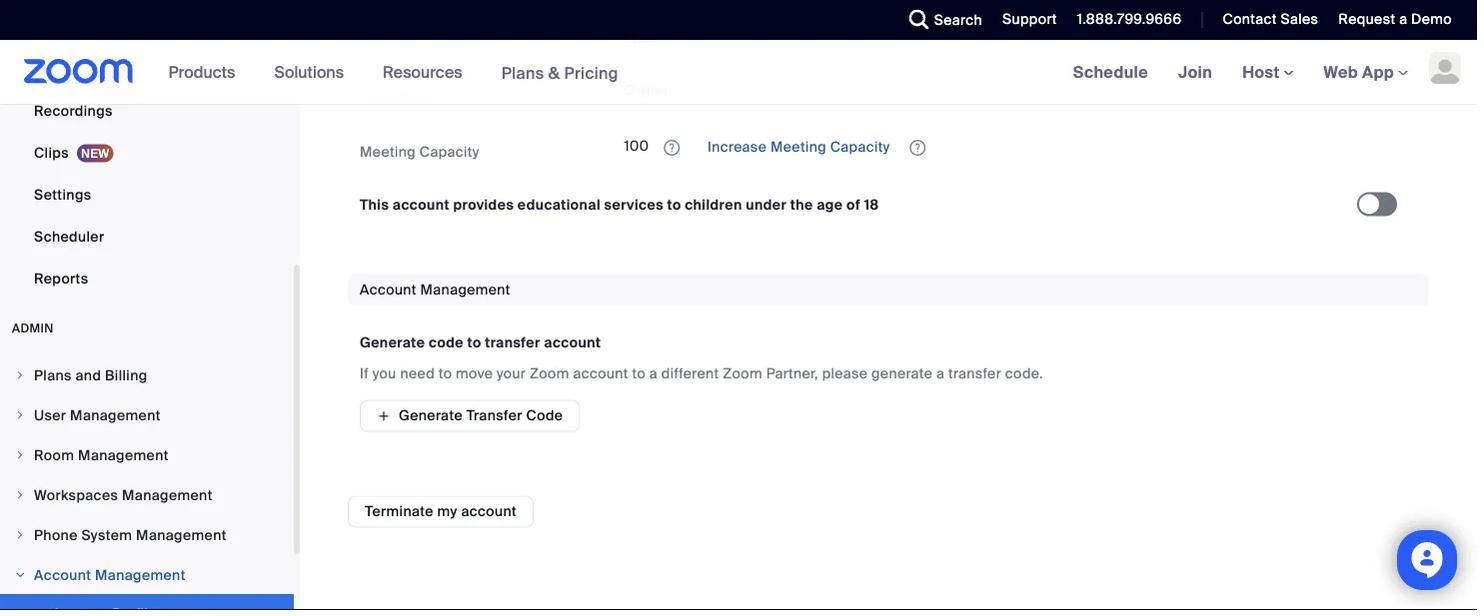 Task type: describe. For each thing, give the bounding box(es) containing it.
right image for phone
[[14, 530, 26, 542]]

partner,
[[767, 365, 819, 384]]

1 vertical spatial transfer
[[949, 365, 1002, 384]]

you
[[373, 365, 397, 384]]

settings
[[34, 185, 91, 204]]

scheduler
[[34, 227, 104, 246]]

plans for plans and billing
[[34, 366, 72, 385]]

role
[[394, 87, 425, 106]]

account type
[[360, 31, 453, 50]]

billing
[[105, 366, 148, 385]]

type
[[420, 31, 453, 50]]

host
[[1243, 61, 1284, 82]]

demo
[[1412, 10, 1453, 28]]

generate transfer code
[[399, 407, 563, 426]]

under
[[746, 196, 787, 215]]

your role
[[360, 87, 425, 106]]

more
[[795, 31, 830, 50]]

user management menu item
[[0, 397, 294, 435]]

1 horizontal spatial meeting
[[771, 137, 827, 156]]

of
[[847, 196, 861, 215]]

generate transfer code button
[[360, 401, 580, 433]]

add image
[[377, 408, 391, 426]]

contact sales
[[1223, 10, 1319, 28]]

settings link
[[0, 175, 294, 215]]

room management menu item
[[0, 437, 294, 475]]

upgrade
[[688, 31, 747, 50]]

clips link
[[0, 133, 294, 173]]

educational
[[518, 196, 601, 215]]

need
[[400, 365, 435, 384]]

management for "room management" menu item
[[78, 446, 169, 465]]

account management menu item
[[0, 557, 294, 595]]

upgrade to get more features link
[[688, 31, 890, 50]]

plans and billing menu item
[[0, 357, 294, 395]]

admin
[[12, 321, 54, 336]]

workspaces management
[[34, 486, 213, 505]]

request a demo
[[1339, 10, 1453, 28]]

right image for room management
[[14, 450, 26, 462]]

0 horizontal spatial meeting
[[360, 143, 416, 162]]

provides
[[453, 196, 514, 215]]

phone
[[34, 526, 78, 545]]

terminate my account button
[[348, 497, 534, 529]]

please
[[822, 365, 868, 384]]

upgrade to get more features
[[688, 31, 890, 50]]

schedule link
[[1058, 40, 1164, 104]]

meetings navigation
[[1058, 40, 1478, 105]]

&
[[549, 62, 560, 83]]

1 vertical spatial account
[[360, 281, 417, 300]]

recordings
[[34, 101, 113, 120]]

plans and billing
[[34, 366, 148, 385]]

solutions button
[[274, 40, 353, 104]]

clips
[[34, 143, 69, 162]]

code.
[[1006, 365, 1044, 384]]

plans for plans & pricing
[[502, 62, 544, 83]]

different
[[662, 365, 719, 384]]

your
[[497, 365, 526, 384]]

web app
[[1324, 61, 1395, 82]]

search
[[935, 10, 983, 29]]

1 horizontal spatial a
[[937, 365, 945, 384]]

if you need to move your zoom account to a different zoom partner, please generate a transfer code.
[[360, 365, 1044, 384]]

the
[[791, 196, 813, 215]]

features
[[834, 31, 890, 50]]

0 horizontal spatial capacity
[[420, 143, 480, 162]]

web app button
[[1324, 61, 1409, 82]]

phone system management menu item
[[0, 517, 294, 555]]

workspaces management menu item
[[0, 477, 294, 515]]

account right your
[[573, 365, 629, 384]]

resources button
[[383, 40, 472, 104]]

scheduler link
[[0, 217, 294, 257]]

and
[[75, 366, 101, 385]]

account right this
[[393, 196, 450, 215]]

to right need
[[439, 365, 452, 384]]

18
[[864, 196, 879, 215]]

workspaces
[[34, 486, 118, 505]]

2 zoom from the left
[[723, 365, 763, 384]]

request
[[1339, 10, 1396, 28]]

notes
[[34, 59, 75, 78]]

generate for generate code to transfer account
[[360, 334, 425, 353]]

1.888.799.9666 button up schedule link at top right
[[1078, 10, 1182, 28]]

room
[[34, 446, 74, 465]]

generate
[[872, 365, 933, 384]]

management for the account management menu item
[[95, 566, 186, 585]]

services
[[604, 196, 664, 215]]

terminate
[[365, 503, 434, 522]]

code
[[526, 407, 563, 426]]

sales
[[1281, 10, 1319, 28]]



Task type: locate. For each thing, give the bounding box(es) containing it.
support
[[1003, 10, 1058, 28]]

right image inside workspaces management menu item
[[14, 490, 26, 502]]

pricing
[[564, 62, 619, 83]]

right image
[[14, 370, 26, 382], [14, 490, 26, 502], [14, 530, 26, 542]]

2 horizontal spatial a
[[1400, 10, 1408, 28]]

3 right image from the top
[[14, 570, 26, 582]]

right image left workspaces
[[14, 490, 26, 502]]

if
[[360, 365, 369, 384]]

100
[[624, 137, 653, 156]]

to left different
[[632, 365, 646, 384]]

phone system management
[[34, 526, 227, 545]]

application containing 100
[[624, 137, 1153, 169]]

join link
[[1164, 40, 1228, 104]]

right image inside plans and billing menu item
[[14, 370, 26, 382]]

0 vertical spatial generate
[[360, 334, 425, 353]]

plans
[[502, 62, 544, 83], [34, 366, 72, 385]]

to
[[751, 31, 765, 50], [667, 196, 682, 215], [467, 334, 482, 353], [439, 365, 452, 384], [632, 365, 646, 384]]

this
[[360, 196, 389, 215]]

to left children
[[667, 196, 682, 215]]

recordings link
[[0, 91, 294, 131]]

account up code
[[544, 334, 601, 353]]

system
[[81, 526, 132, 545]]

contact
[[1223, 10, 1277, 28]]

1 horizontal spatial capacity
[[831, 137, 890, 156]]

1 horizontal spatial zoom
[[723, 365, 763, 384]]

capacity inside application
[[831, 137, 890, 156]]

account
[[393, 196, 450, 215], [544, 334, 601, 353], [573, 365, 629, 384], [461, 503, 517, 522]]

0 vertical spatial plans
[[502, 62, 544, 83]]

account management up 'code'
[[360, 281, 511, 300]]

contact sales link
[[1208, 0, 1324, 40], [1223, 10, 1319, 28]]

a
[[1400, 10, 1408, 28], [650, 365, 658, 384], [937, 365, 945, 384]]

1 vertical spatial right image
[[14, 490, 26, 502]]

0 vertical spatial account management
[[360, 281, 511, 300]]

right image down admin
[[14, 370, 26, 382]]

zoom logo image
[[24, 59, 134, 84]]

1 vertical spatial plans
[[34, 366, 72, 385]]

right image for account management
[[14, 570, 26, 582]]

terminate my account
[[365, 503, 517, 522]]

right image for plans
[[14, 370, 26, 382]]

meeting up the
[[771, 137, 827, 156]]

transfer up your
[[485, 334, 541, 353]]

2 right image from the top
[[14, 490, 26, 502]]

admin menu menu
[[0, 357, 294, 611]]

support link
[[988, 0, 1063, 40], [1003, 10, 1058, 28]]

0 horizontal spatial plans
[[34, 366, 72, 385]]

a left demo
[[1400, 10, 1408, 28]]

0 horizontal spatial account management
[[34, 566, 186, 585]]

management for workspaces management menu item
[[122, 486, 213, 505]]

1.888.799.9666 button up schedule
[[1063, 0, 1187, 40]]

web
[[1324, 61, 1359, 82]]

to left get
[[751, 31, 765, 50]]

banner containing products
[[0, 40, 1478, 105]]

account management inside menu item
[[34, 566, 186, 585]]

right image inside user management menu item
[[14, 410, 26, 422]]

1 horizontal spatial account management
[[360, 281, 511, 300]]

3 right image from the top
[[14, 530, 26, 542]]

request a demo link
[[1324, 0, 1478, 40], [1339, 10, 1453, 28]]

right image for workspaces
[[14, 490, 26, 502]]

increase meeting capacity
[[704, 137, 894, 156]]

a left different
[[650, 365, 658, 384]]

management up workspaces management at bottom left
[[78, 446, 169, 465]]

get
[[769, 31, 791, 50]]

user
[[34, 406, 66, 425]]

zoom right your
[[530, 365, 570, 384]]

management down phone system management menu item at the left
[[95, 566, 186, 585]]

right image for user management
[[14, 410, 26, 422]]

generate
[[360, 334, 425, 353], [399, 407, 463, 426]]

app
[[1363, 61, 1395, 82]]

transfer left code.
[[949, 365, 1002, 384]]

account up you
[[360, 281, 417, 300]]

help info, meeting capacity image
[[658, 139, 686, 157]]

generate up you
[[360, 334, 425, 353]]

personal menu menu
[[0, 0, 294, 301]]

to right 'code'
[[467, 334, 482, 353]]

account inside menu item
[[34, 566, 91, 585]]

this account provides educational services to children under the age of 18
[[360, 196, 879, 215]]

1 zoom from the left
[[530, 365, 570, 384]]

2 vertical spatial right image
[[14, 530, 26, 542]]

0 vertical spatial account
[[360, 31, 417, 50]]

account inside button
[[461, 503, 517, 522]]

reports
[[34, 269, 88, 288]]

management down workspaces management menu item
[[136, 526, 227, 545]]

plans & pricing link
[[502, 62, 619, 83], [502, 62, 619, 83]]

children
[[685, 196, 743, 215]]

plans inside menu item
[[34, 366, 72, 385]]

increase meeting capacity link
[[704, 137, 894, 156]]

0 vertical spatial right image
[[14, 410, 26, 422]]

1 horizontal spatial plans
[[502, 62, 544, 83]]

account up resources
[[360, 31, 417, 50]]

increase
[[708, 137, 767, 156]]

age
[[817, 196, 843, 215]]

host button
[[1243, 61, 1294, 82]]

0 horizontal spatial transfer
[[485, 334, 541, 353]]

learn more about increasing meeting capacity image
[[904, 139, 932, 157]]

profile picture image
[[1430, 52, 1462, 84]]

reports link
[[0, 259, 294, 299]]

capacity up provides
[[420, 143, 480, 162]]

capacity left "learn more about increasing meeting capacity" image on the top right
[[831, 137, 890, 156]]

0 vertical spatial right image
[[14, 370, 26, 382]]

account
[[360, 31, 417, 50], [360, 281, 417, 300], [34, 566, 91, 585]]

zoom left partner,
[[723, 365, 763, 384]]

right image left phone at the bottom left of page
[[14, 530, 26, 542]]

plans & pricing
[[502, 62, 619, 83]]

generate down need
[[399, 407, 463, 426]]

plans left & on the left of page
[[502, 62, 544, 83]]

my
[[437, 503, 458, 522]]

right image inside the account management menu item
[[14, 570, 26, 582]]

meeting up this
[[360, 143, 416, 162]]

solutions
[[274, 61, 344, 82]]

right image inside "room management" menu item
[[14, 450, 26, 462]]

management for user management menu item
[[70, 406, 161, 425]]

2 right image from the top
[[14, 450, 26, 462]]

generate inside generate transfer code button
[[399, 407, 463, 426]]

1 vertical spatial account management
[[34, 566, 186, 585]]

management down "room management" menu item
[[122, 486, 213, 505]]

management up generate code to transfer account
[[420, 281, 511, 300]]

plans left and
[[34, 366, 72, 385]]

account down phone at the bottom left of page
[[34, 566, 91, 585]]

search button
[[895, 0, 988, 40]]

2 vertical spatial right image
[[14, 570, 26, 582]]

management down billing at the left bottom
[[70, 406, 161, 425]]

meeting capacity
[[360, 143, 480, 162]]

banner
[[0, 40, 1478, 105]]

right image
[[14, 410, 26, 422], [14, 450, 26, 462], [14, 570, 26, 582]]

products button
[[169, 40, 244, 104]]

schedule
[[1073, 61, 1149, 82]]

1 right image from the top
[[14, 370, 26, 382]]

side navigation navigation
[[0, 0, 300, 611]]

account right my
[[461, 503, 517, 522]]

generate for generate transfer code
[[399, 407, 463, 426]]

plans inside product information navigation
[[502, 62, 544, 83]]

capacity
[[831, 137, 890, 156], [420, 143, 480, 162]]

2 vertical spatial account
[[34, 566, 91, 585]]

owner
[[624, 81, 670, 100]]

transfer
[[485, 334, 541, 353], [949, 365, 1002, 384]]

0 horizontal spatial a
[[650, 365, 658, 384]]

1 vertical spatial generate
[[399, 407, 463, 426]]

a right the generate
[[937, 365, 945, 384]]

code
[[429, 334, 464, 353]]

join
[[1179, 61, 1213, 82]]

user management
[[34, 406, 161, 425]]

right image inside phone system management menu item
[[14, 530, 26, 542]]

product information navigation
[[154, 40, 634, 105]]

move
[[456, 365, 493, 384]]

1 vertical spatial right image
[[14, 450, 26, 462]]

account management down 'system'
[[34, 566, 186, 585]]

0 horizontal spatial zoom
[[530, 365, 570, 384]]

resources
[[383, 61, 463, 82]]

notes link
[[0, 49, 294, 89]]

1 right image from the top
[[14, 410, 26, 422]]

application
[[624, 137, 1153, 169]]

your
[[360, 87, 390, 106]]

0 vertical spatial transfer
[[485, 334, 541, 353]]

room management
[[34, 446, 169, 465]]

1.888.799.9666
[[1078, 10, 1182, 28]]

meeting
[[771, 137, 827, 156], [360, 143, 416, 162]]

products
[[169, 61, 235, 82]]

free
[[624, 31, 656, 50]]

1 horizontal spatial transfer
[[949, 365, 1002, 384]]

management
[[420, 281, 511, 300], [70, 406, 161, 425], [78, 446, 169, 465], [122, 486, 213, 505], [136, 526, 227, 545], [95, 566, 186, 585]]

transfer
[[467, 407, 523, 426]]

generate code to transfer account
[[360, 334, 601, 353]]



Task type: vqa. For each thing, say whether or not it's contained in the screenshot.
3rd AI from the right
no



